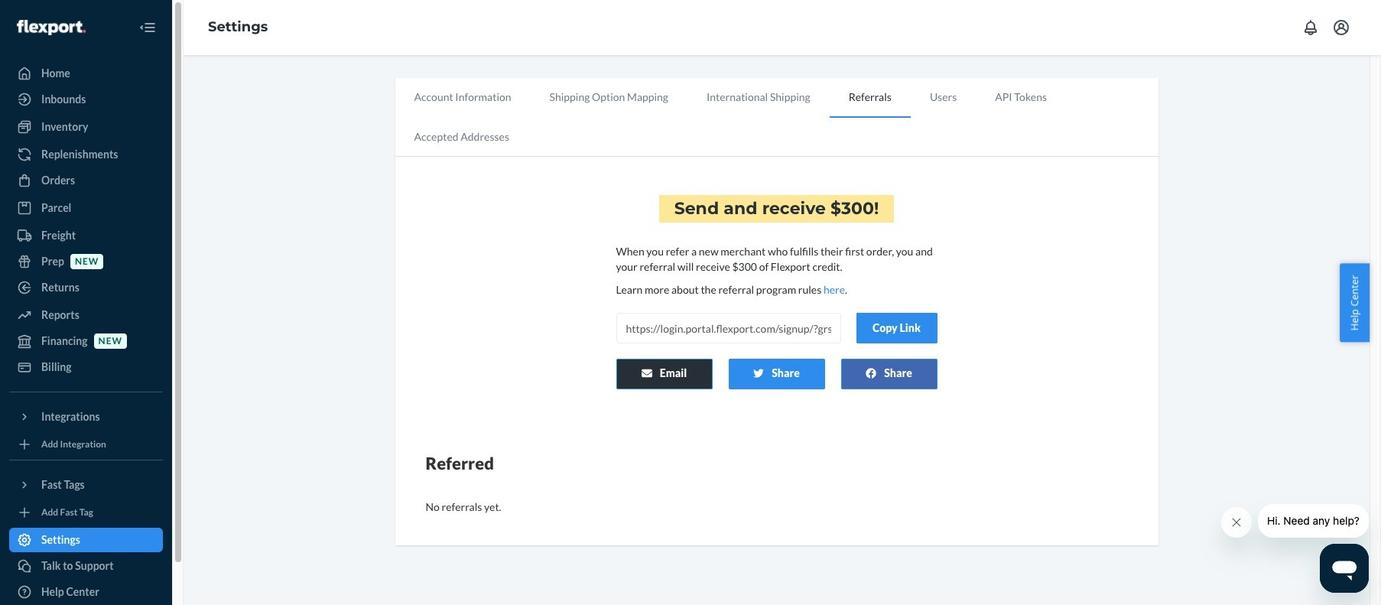 Task type: describe. For each thing, give the bounding box(es) containing it.
flexport logo image
[[17, 20, 86, 35]]

twitter image
[[754, 368, 764, 379]]



Task type: locate. For each thing, give the bounding box(es) containing it.
facebook image
[[866, 368, 877, 379]]

envelope image
[[642, 368, 652, 379]]

close navigation image
[[138, 18, 157, 37]]

open account menu image
[[1333, 18, 1351, 37]]

open notifications image
[[1302, 18, 1321, 37]]

None text field
[[616, 313, 841, 344]]

tab
[[395, 78, 531, 116], [531, 78, 688, 116], [688, 78, 830, 116], [830, 78, 911, 118], [911, 78, 976, 116], [976, 78, 1067, 116], [395, 118, 529, 156]]

tab list
[[395, 78, 1159, 157]]



Task type: vqa. For each thing, say whether or not it's contained in the screenshot.
Flexport logo
yes



